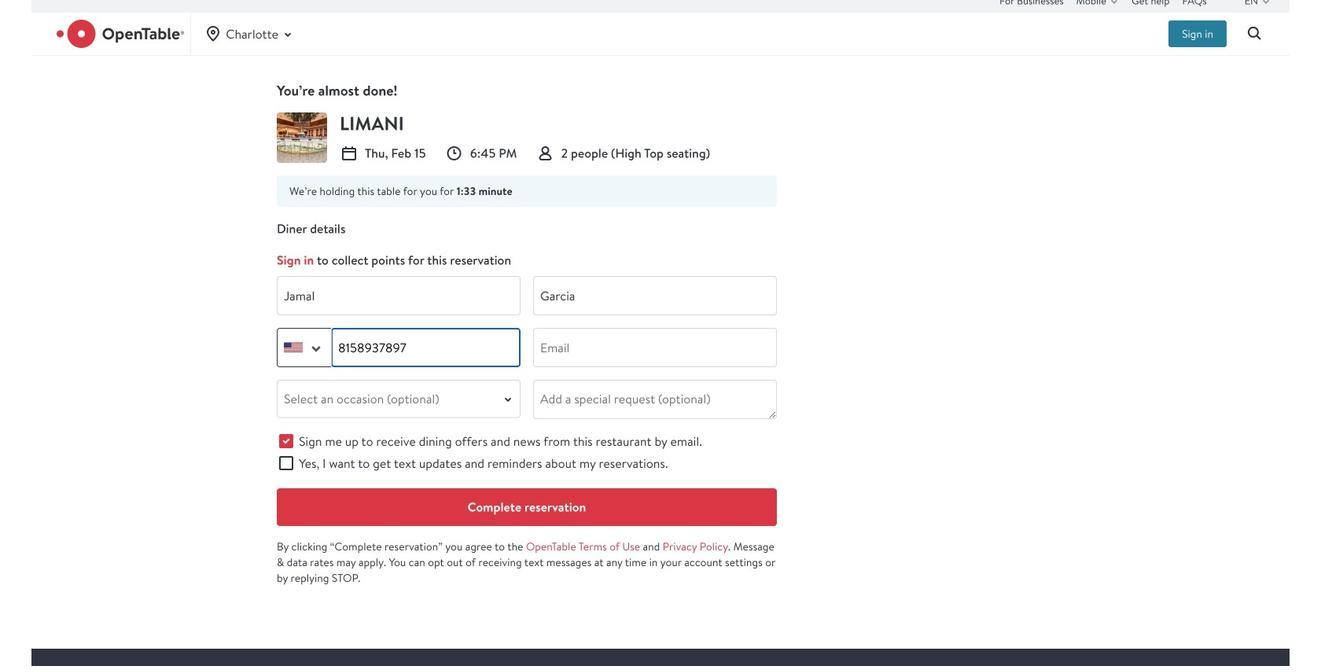 Task type: vqa. For each thing, say whether or not it's contained in the screenshot.
ADD A SPECIAL REQUEST (OPTIONAL) text field in the bottom of the page
yes



Task type: describe. For each thing, give the bounding box(es) containing it.
Add a special request (optional) text field
[[534, 381, 776, 418]]

you're almost done! element
[[277, 81, 777, 100]]

Email email field
[[534, 329, 776, 367]]

First name text field
[[278, 277, 520, 315]]

Last name text field
[[534, 277, 776, 315]]



Task type: locate. For each thing, give the bounding box(es) containing it.
opentable logo image
[[57, 20, 184, 48]]

Phone number telephone field
[[332, 329, 520, 367]]



